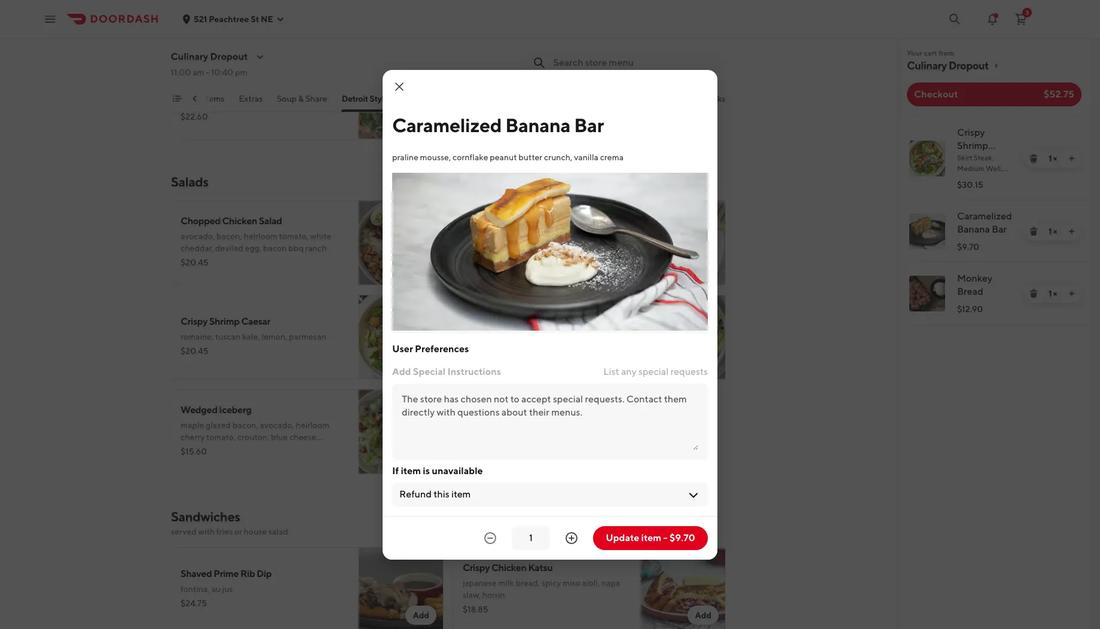 Task type: vqa. For each thing, say whether or not it's contained in the screenshot.


Task type: locate. For each thing, give the bounding box(es) containing it.
steak,
[[974, 153, 994, 162]]

1 horizontal spatial cheddar,
[[553, 243, 587, 253]]

0 horizontal spatial &
[[299, 94, 304, 103]]

- inside button
[[664, 532, 668, 543]]

0 horizontal spatial caramelized banana bar image
[[392, 173, 708, 330]]

close caramelized banana bar image
[[392, 79, 407, 94]]

extras button
[[239, 93, 263, 112]]

salad inside chopped chicken salad avocado, bacon, heirloom tomato, white cheddar, deviled egg, bacon bbq ranch $20.45
[[259, 215, 282, 227]]

1 horizontal spatial crispy
[[463, 562, 490, 574]]

0 horizontal spatial white
[[310, 231, 331, 241]]

lemon,
[[262, 332, 288, 342]]

1 vertical spatial heirloom
[[296, 420, 330, 430]]

1 vertical spatial ranch
[[504, 332, 526, 342]]

remove item from cart image for crispy shrimp caesar
[[1029, 154, 1039, 163]]

2 add one to cart image from the top
[[1068, 227, 1077, 236]]

pizza up mozzarella on the left of the page
[[282, 69, 305, 81]]

2 1 from the top
[[1049, 227, 1052, 236]]

chicken for chopped
[[222, 215, 257, 227]]

pizza right pan
[[406, 94, 426, 103]]

&
[[299, 94, 304, 103], [539, 215, 545, 227]]

2 × from the top
[[1054, 227, 1057, 236]]

your cart from
[[907, 48, 955, 57]]

caramelized banana bar for $9.70
[[958, 211, 1012, 235]]

add one to cart image for crispy shrimp caesar
[[1068, 154, 1077, 163]]

$20.45 inside chopped chicken salad avocado, bacon, heirloom tomato, white cheddar, deviled egg, bacon bbq ranch $20.45
[[181, 258, 209, 267]]

bar
[[574, 113, 604, 136], [992, 224, 1007, 235]]

1 1 × from the top
[[1049, 154, 1057, 163]]

0 vertical spatial -
[[206, 68, 210, 77]]

1 vertical spatial $20.45
[[181, 258, 209, 267]]

salad inside cheap house salad buttermilk ranch $9.15
[[522, 316, 545, 327]]

caramelized
[[392, 113, 502, 136], [958, 211, 1012, 222]]

3 $20.45 from the top
[[181, 346, 209, 356]]

cheddar,
[[181, 243, 214, 253], [553, 243, 587, 253]]

bar left remove item from cart icon on the right top of page
[[992, 224, 1007, 235]]

1 horizontal spatial pizza
[[406, 94, 426, 103]]

ranch inside chopped chicken salad avocado, bacon, heirloom tomato, white cheddar, deviled egg, bacon bbq ranch $20.45
[[305, 243, 327, 253]]

0 horizontal spatial banana
[[506, 113, 571, 136]]

any
[[621, 366, 637, 377]]

maple
[[588, 243, 612, 253], [181, 420, 204, 430]]

$9.70 inside update item - $9.70 button
[[670, 532, 695, 543]]

1 horizontal spatial tomato,
[[279, 231, 309, 241]]

bacon,
[[217, 231, 242, 241], [233, 420, 258, 430]]

heirloom inside wedged iceberg maple glazed bacon, avocado, heirloom cherry tomato, crouton, blue cheese dressing
[[296, 420, 330, 430]]

2 $20.45 from the top
[[181, 258, 209, 267]]

add for black truffle mushroom pizza
[[413, 118, 429, 127]]

caramelized for $9.70
[[958, 211, 1012, 222]]

bacon
[[263, 243, 287, 253]]

1 add one to cart image from the top
[[1068, 154, 1077, 163]]

1 vertical spatial avocado,
[[260, 420, 294, 430]]

Add Special Instructions text field
[[402, 393, 699, 450]]

cheddar, down date,
[[553, 243, 587, 253]]

0 horizontal spatial caesar
[[241, 316, 270, 327]]

1 vertical spatial banana
[[958, 224, 990, 235]]

crispy inside crispy chicken katsu japanese milk bread, spicy miso aioli, napa slaw, hoisin $18.85
[[463, 562, 490, 574]]

1 horizontal spatial culinary dropout
[[907, 59, 989, 72]]

increase quantity by 1 image
[[565, 531, 579, 545]]

bar for $9.70
[[992, 224, 1007, 235]]

0 horizontal spatial $9.70
[[670, 532, 695, 543]]

fries
[[217, 527, 233, 536]]

2 vertical spatial crispy
[[463, 562, 490, 574]]

caramelized banana bar
[[392, 113, 604, 136], [958, 211, 1012, 235]]

wedged iceberg maple glazed bacon, avocado, heirloom cherry tomato, crouton, blue cheese dressing
[[181, 404, 330, 454]]

caramelized banana bar up peanut
[[392, 113, 604, 136]]

tomato, up bbq
[[279, 231, 309, 241]]

banana up the butter
[[506, 113, 571, 136]]

remove item from cart image right steak,
[[1029, 154, 1039, 163]]

crispy up romaine,
[[181, 316, 208, 327]]

0 vertical spatial shrimp
[[958, 140, 989, 151]]

1 remove item from cart image from the top
[[1029, 154, 1039, 163]]

& left the kale
[[539, 215, 545, 227]]

1 vertical spatial chicken
[[492, 562, 527, 574]]

$12.90
[[958, 304, 983, 314]]

1 vertical spatial caramelized
[[958, 211, 1012, 222]]

0 vertical spatial add one to cart image
[[1068, 154, 1077, 163]]

caramelized banana bar down $30.15
[[958, 211, 1012, 235]]

culinary dropout down from
[[907, 59, 989, 72]]

item right update
[[642, 532, 662, 543]]

mousse,
[[420, 152, 451, 162]]

add for shaved prime rib dip
[[413, 611, 429, 620]]

$20.45 down romaine,
[[181, 346, 209, 356]]

0 horizontal spatial dropout
[[211, 51, 248, 62]]

0 vertical spatial $20.45
[[181, 17, 209, 27]]

cheddar, inside chopped chicken salad avocado, bacon, heirloom tomato, white cheddar, deviled egg, bacon bbq ranch $20.45
[[181, 243, 214, 253]]

1 × for bar
[[1049, 227, 1057, 236]]

add one to cart image
[[1068, 289, 1077, 298]]

0 horizontal spatial culinary
[[171, 51, 209, 62]]

black
[[181, 69, 204, 81]]

banana for praline mousse, cornflake peanut butter crunch, vanilla crema
[[506, 113, 571, 136]]

add button for crispy shrimp caesar
[[406, 353, 437, 373]]

0 vertical spatial avocado,
[[181, 231, 215, 241]]

2 cheddar, from the left
[[553, 243, 587, 253]]

1 vertical spatial pizza
[[406, 94, 426, 103]]

heirloom up 'cheese'
[[296, 420, 330, 430]]

shrimp down medium
[[969, 175, 992, 184]]

1 horizontal spatial white
[[531, 243, 552, 253]]

- for item
[[664, 532, 668, 543]]

& right "soup"
[[299, 94, 304, 103]]

× for caesar
[[1054, 154, 1057, 163]]

0 horizontal spatial bar
[[574, 113, 604, 136]]

chicken up deviled
[[222, 215, 257, 227]]

tuscan
[[215, 332, 241, 342]]

maple inside the butternut squash & kale bartlett pear, ancient grains, date, pistachio, toasted mulberry, white cheddar, maple tahini vinaigrette
[[588, 243, 612, 253]]

extras
[[239, 94, 263, 103]]

add button for crispy chicken katsu
[[688, 606, 719, 625]]

chicken up milk
[[492, 562, 527, 574]]

notification bell image
[[986, 12, 1000, 26]]

ranch right bbq
[[305, 243, 327, 253]]

$20.45 left the peachtree
[[181, 17, 209, 27]]

521 peachtree st ne
[[194, 14, 273, 24]]

banana down $30.15
[[958, 224, 990, 235]]

0 vertical spatial 1 ×
[[1049, 154, 1057, 163]]

0 vertical spatial salad
[[259, 215, 282, 227]]

0 vertical spatial caramelized
[[392, 113, 502, 136]]

add for crispy shrimp caesar
[[413, 358, 429, 368]]

maple up cherry on the bottom of page
[[181, 420, 204, 430]]

crispy shrimp caesar image
[[910, 141, 946, 176], [359, 295, 444, 380]]

banana inside dialog
[[506, 113, 571, 136]]

skirt
[[958, 153, 973, 162]]

bar up 'vanilla'
[[574, 113, 604, 136]]

0 vertical spatial 1
[[1049, 154, 1052, 163]]

1 1 from the top
[[1049, 154, 1052, 163]]

0 horizontal spatial cheddar,
[[181, 243, 214, 253]]

0 vertical spatial bar
[[574, 113, 604, 136]]

caramelized banana bar inside dialog
[[392, 113, 604, 136]]

dip
[[257, 568, 272, 580]]

1 vertical spatial white
[[531, 243, 552, 253]]

cheap house salad buttermilk ranch $9.15
[[463, 316, 545, 356]]

0 vertical spatial banana
[[506, 113, 571, 136]]

shrimp up skirt
[[958, 140, 989, 151]]

1 vertical spatial caesar
[[241, 316, 270, 327]]

glazed
[[206, 420, 231, 430]]

bacon, up crouton,
[[233, 420, 258, 430]]

1 horizontal spatial caramelized
[[958, 211, 1012, 222]]

pizza for pan
[[406, 94, 426, 103]]

×
[[1054, 154, 1057, 163], [1054, 227, 1057, 236], [1054, 289, 1057, 298]]

0 vertical spatial $9.70
[[958, 242, 980, 252]]

& inside the butternut squash & kale bartlett pear, ancient grains, date, pistachio, toasted mulberry, white cheddar, maple tahini vinaigrette
[[539, 215, 545, 227]]

culinary up 11:00
[[171, 51, 209, 62]]

cheddar, inside the butternut squash & kale bartlett pear, ancient grains, date, pistachio, toasted mulberry, white cheddar, maple tahini vinaigrette
[[553, 243, 587, 253]]

0 vertical spatial maple
[[588, 243, 612, 253]]

soup
[[277, 94, 297, 103]]

1 horizontal spatial caesar
[[958, 153, 988, 164]]

0 vertical spatial bacon,
[[217, 231, 242, 241]]

add button for wedged iceberg
[[406, 448, 437, 467]]

0 vertical spatial item
[[401, 465, 421, 476]]

$17.20
[[463, 258, 487, 267]]

add button for black truffle mushroom pizza
[[406, 113, 437, 132]]

remove item from cart image
[[1029, 154, 1039, 163], [1029, 289, 1039, 298]]

chicken inside chopped chicken salad avocado, bacon, heirloom tomato, white cheddar, deviled egg, bacon bbq ranch $20.45
[[222, 215, 257, 227]]

crispy shrimp caesar romaine, tuscan kale, lemon, parmesan $20.45
[[181, 316, 326, 356]]

1 horizontal spatial caramelized banana bar
[[958, 211, 1012, 235]]

0 horizontal spatial crispy
[[181, 316, 208, 327]]

0 vertical spatial tomato,
[[279, 231, 309, 241]]

2 horizontal spatial crispy
[[958, 127, 985, 138]]

add for wedged iceberg
[[413, 453, 429, 462]]

mushroom
[[235, 69, 281, 81]]

add button for cheap house salad
[[688, 353, 719, 373]]

0 vertical spatial caesar
[[958, 153, 988, 164]]

2 vertical spatial $20.45
[[181, 346, 209, 356]]

0 vertical spatial caramelized banana bar
[[392, 113, 604, 136]]

monkey
[[958, 273, 993, 284]]

0 horizontal spatial caramelized
[[392, 113, 502, 136]]

caramelized up mousse,
[[392, 113, 502, 136]]

pm
[[235, 68, 248, 77]]

dropout
[[211, 51, 248, 62], [949, 59, 989, 72]]

salad right house
[[522, 316, 545, 327]]

1 vertical spatial crispy
[[181, 316, 208, 327]]

- for am
[[206, 68, 210, 77]]

add button
[[406, 113, 437, 132], [406, 259, 437, 278], [688, 259, 719, 278], [406, 353, 437, 373], [688, 353, 719, 373], [406, 448, 437, 467], [406, 606, 437, 625], [688, 606, 719, 625]]

shrimp inside crispy shrimp caesar romaine, tuscan kale, lemon, parmesan $20.45
[[209, 316, 240, 327]]

onion
[[212, 86, 234, 95]]

1 vertical spatial tomato,
[[206, 432, 236, 442]]

0 vertical spatial crispy shrimp caesar image
[[910, 141, 946, 176]]

or
[[234, 527, 242, 536]]

list
[[898, 116, 1092, 325]]

ranch down house
[[504, 332, 526, 342]]

squash
[[506, 215, 537, 227]]

1 horizontal spatial avocado,
[[260, 420, 294, 430]]

house
[[493, 316, 520, 327]]

tomato, down glazed
[[206, 432, 236, 442]]

culinary dropout link
[[907, 59, 1082, 73]]

1 vertical spatial shrimp
[[969, 175, 992, 184]]

crispy up skirt
[[958, 127, 985, 138]]

avocado, inside wedged iceberg maple glazed bacon, avocado, heirloom cherry tomato, crouton, blue cheese dressing
[[260, 420, 294, 430]]

1 horizontal spatial heirloom
[[296, 420, 330, 430]]

scroll menu navigation left image
[[190, 94, 200, 103]]

0 vertical spatial crispy
[[958, 127, 985, 138]]

1 vertical spatial crispy shrimp caesar image
[[359, 295, 444, 380]]

1 horizontal spatial maple
[[588, 243, 612, 253]]

cheese,
[[309, 86, 338, 95]]

0 vertical spatial remove item from cart image
[[1029, 154, 1039, 163]]

date,
[[570, 231, 589, 241]]

1 horizontal spatial ranch
[[504, 332, 526, 342]]

0 horizontal spatial crispy shrimp caesar image
[[359, 295, 444, 380]]

cheddar, down chopped
[[181, 243, 214, 253]]

item inside update item - $9.70 button
[[642, 532, 662, 543]]

caramelized down $30.15
[[958, 211, 1012, 222]]

salad for cheap house salad
[[522, 316, 545, 327]]

tahini
[[463, 255, 484, 265]]

chicken inside crispy chicken katsu japanese milk bread, spicy miso aioli, napa slaw, hoisin $18.85
[[492, 562, 527, 574]]

$9.70 up the monkey
[[958, 242, 980, 252]]

user preferences
[[392, 343, 469, 354]]

1 horizontal spatial banana
[[958, 224, 990, 235]]

avocado, inside chopped chicken salad avocado, bacon, heirloom tomato, white cheddar, deviled egg, bacon bbq ranch $20.45
[[181, 231, 215, 241]]

1 vertical spatial salad
[[522, 316, 545, 327]]

caramelized banana bar image
[[392, 173, 708, 330], [910, 214, 946, 249]]

pizza inside black truffle mushroom pizza smoked onion alfredo, mozzarella cheese, arugula $22.60
[[282, 69, 305, 81]]

heirloom up egg,
[[244, 231, 278, 241]]

1 horizontal spatial chicken
[[492, 562, 527, 574]]

1 vertical spatial $9.70
[[670, 532, 695, 543]]

1 vertical spatial -
[[664, 532, 668, 543]]

caesar inside crispy shrimp caesar
[[958, 153, 988, 164]]

1 horizontal spatial item
[[642, 532, 662, 543]]

add one to cart image
[[1068, 154, 1077, 163], [1068, 227, 1077, 236]]

$20.45
[[181, 17, 209, 27], [181, 258, 209, 267], [181, 346, 209, 356]]

remove item from cart image left add one to cart image
[[1029, 289, 1039, 298]]

avocado, down chopped
[[181, 231, 215, 241]]

add for butternut squash & kale
[[695, 264, 712, 273]]

soup & share
[[277, 94, 328, 103]]

$9.70
[[958, 242, 980, 252], [670, 532, 695, 543]]

1 vertical spatial maple
[[181, 420, 204, 430]]

crouton,
[[237, 432, 269, 442]]

chopped chicken salad image
[[359, 200, 444, 285]]

cheese pizza image
[[359, 0, 444, 45]]

0 vertical spatial white
[[310, 231, 331, 241]]

salad up the bacon
[[259, 215, 282, 227]]

0 horizontal spatial maple
[[181, 420, 204, 430]]

mozzarella
[[266, 86, 307, 95]]

culinary down the cart
[[907, 59, 947, 72]]

1 vertical spatial bar
[[992, 224, 1007, 235]]

0 horizontal spatial chicken
[[222, 215, 257, 227]]

bacon, up deviled
[[217, 231, 242, 241]]

spicy
[[542, 578, 561, 588]]

521
[[194, 14, 207, 24]]

1 vertical spatial 1 ×
[[1049, 227, 1057, 236]]

0 horizontal spatial caramelized banana bar
[[392, 113, 604, 136]]

0 vertical spatial ranch
[[305, 243, 327, 253]]

0 horizontal spatial avocado,
[[181, 231, 215, 241]]

1 vertical spatial item
[[642, 532, 662, 543]]

bar inside dialog
[[574, 113, 604, 136]]

1 for bar
[[1049, 227, 1052, 236]]

bacon, inside wedged iceberg maple glazed bacon, avocado, heirloom cherry tomato, crouton, blue cheese dressing
[[233, 420, 258, 430]]

× for bar
[[1054, 227, 1057, 236]]

cheap
[[463, 316, 491, 327]]

caesar inside crispy shrimp caesar romaine, tuscan kale, lemon, parmesan $20.45
[[241, 316, 270, 327]]

alfredo,
[[235, 86, 264, 95]]

caramelized inside dialog
[[392, 113, 502, 136]]

add button for butternut squash & kale
[[688, 259, 719, 278]]

caesar for crispy shrimp caesar
[[958, 153, 988, 164]]

1 × from the top
[[1054, 154, 1057, 163]]

ancient
[[514, 231, 542, 241]]

pistachio,
[[591, 231, 628, 241]]

maple inside wedged iceberg maple glazed bacon, avocado, heirloom cherry tomato, crouton, blue cheese dressing
[[181, 420, 204, 430]]

1 horizontal spatial bar
[[992, 224, 1007, 235]]

1 vertical spatial add one to cart image
[[1068, 227, 1077, 236]]

$9.70 up crispy chicken katsu image
[[670, 532, 695, 543]]

2 remove item from cart image from the top
[[1029, 289, 1039, 298]]

1 horizontal spatial &
[[539, 215, 545, 227]]

banana
[[506, 113, 571, 136], [958, 224, 990, 235]]

crispy inside crispy shrimp caesar romaine, tuscan kale, lemon, parmesan $20.45
[[181, 316, 208, 327]]

crispy up japanese
[[463, 562, 490, 574]]

tomato,
[[279, 231, 309, 241], [206, 432, 236, 442]]

1 vertical spatial ×
[[1054, 227, 1057, 236]]

toasted
[[463, 243, 492, 253]]

1 cheddar, from the left
[[181, 243, 214, 253]]

1 horizontal spatial dropout
[[949, 59, 989, 72]]

white
[[310, 231, 331, 241], [531, 243, 552, 253]]

parmesan
[[289, 332, 326, 342]]

1 horizontal spatial crispy shrimp caesar image
[[910, 141, 946, 176]]

0 horizontal spatial ranch
[[305, 243, 327, 253]]

avocado, up blue
[[260, 420, 294, 430]]

0 horizontal spatial pizza
[[282, 69, 305, 81]]

$20.45 down chopped
[[181, 258, 209, 267]]

2 vertical spatial 1
[[1049, 289, 1052, 298]]

shrimp up the tuscan
[[209, 316, 240, 327]]

1 horizontal spatial salad
[[522, 316, 545, 327]]

1 horizontal spatial caramelized banana bar image
[[910, 214, 946, 249]]

white inside the butternut squash & kale bartlett pear, ancient grains, date, pistachio, toasted mulberry, white cheddar, maple tahini vinaigrette
[[531, 243, 552, 253]]

2 vertical spatial 1 ×
[[1049, 289, 1057, 298]]

culinary dropout up '11:00 am - 10:40 pm'
[[171, 51, 248, 62]]

drinks
[[702, 94, 726, 103]]

sandwiches served with fries or house salad
[[171, 509, 288, 536]]

wedged
[[181, 404, 217, 416]]

dropout up the 10:40 at the top left
[[211, 51, 248, 62]]

heirloom inside chopped chicken salad avocado, bacon, heirloom tomato, white cheddar, deviled egg, bacon bbq ranch $20.45
[[244, 231, 278, 241]]

cheap house salad image
[[641, 295, 726, 380]]

2 1 × from the top
[[1049, 227, 1057, 236]]

- right update
[[664, 532, 668, 543]]

item right "if"
[[401, 465, 421, 476]]

requests
[[671, 366, 708, 377]]

0 horizontal spatial tomato,
[[206, 432, 236, 442]]

crispy shrimp caesar
[[958, 127, 989, 164]]

maple down pistachio,
[[588, 243, 612, 253]]

monkey bread image
[[910, 276, 946, 312]]

dropout down from
[[949, 59, 989, 72]]

0 vertical spatial &
[[299, 94, 304, 103]]

0 horizontal spatial -
[[206, 68, 210, 77]]

bartlett
[[463, 231, 492, 241]]

- right am
[[206, 68, 210, 77]]

update item - $9.70
[[606, 532, 695, 543]]

$18.85
[[463, 605, 488, 614]]

crispy chicken katsu image
[[641, 547, 726, 629]]

caesar for crispy shrimp caesar romaine, tuscan kale, lemon, parmesan $20.45
[[241, 316, 270, 327]]

crispy inside crispy shrimp caesar
[[958, 127, 985, 138]]

0 vertical spatial chicken
[[222, 215, 257, 227]]

1 vertical spatial caramelized banana bar
[[958, 211, 1012, 235]]

0 vertical spatial pizza
[[282, 69, 305, 81]]

pizza for mushroom
[[282, 69, 305, 81]]

bacon, inside chopped chicken salad avocado, bacon, heirloom tomato, white cheddar, deviled egg, bacon bbq ranch $20.45
[[217, 231, 242, 241]]



Task type: describe. For each thing, give the bounding box(es) containing it.
1 for caesar
[[1049, 154, 1052, 163]]

$24.75
[[181, 599, 207, 608]]

add for crispy chicken katsu
[[695, 611, 712, 620]]

1 $20.45 from the top
[[181, 17, 209, 27]]

truffle
[[206, 69, 233, 81]]

salad
[[269, 527, 288, 536]]

item for update
[[642, 532, 662, 543]]

pan
[[390, 94, 405, 103]]

if item is unavailable
[[392, 465, 483, 476]]

white inside chopped chicken salad avocado, bacon, heirloom tomato, white cheddar, deviled egg, bacon bbq ranch $20.45
[[310, 231, 331, 241]]

checkout
[[914, 89, 958, 100]]

caramelized banana bar dialog
[[383, 70, 718, 560]]

shaved
[[181, 568, 212, 580]]

medium
[[958, 164, 985, 173]]

items
[[204, 94, 225, 103]]

add special instructions
[[392, 366, 501, 377]]

add for cheap house salad
[[695, 358, 712, 368]]

add inside the caramelized banana bar dialog
[[392, 366, 411, 377]]

wedged iceberg image
[[359, 389, 444, 474]]

au
[[211, 584, 221, 594]]

praline
[[392, 152, 419, 162]]

special
[[413, 366, 446, 377]]

miso
[[563, 578, 581, 588]]

11:00
[[171, 68, 191, 77]]

prime
[[214, 568, 239, 580]]

house
[[244, 527, 267, 536]]

10:40
[[212, 68, 234, 77]]

cornflake
[[453, 152, 488, 162]]

popular items
[[172, 94, 225, 103]]

remove item from cart image
[[1029, 227, 1039, 236]]

add button for chopped chicken salad
[[406, 259, 437, 278]]

521 peachtree st ne button
[[182, 14, 285, 24]]

3 1 × from the top
[[1049, 289, 1057, 298]]

list any special requests
[[604, 366, 708, 377]]

cheese
[[289, 432, 316, 442]]

ranch inside cheap house salad buttermilk ranch $9.15
[[504, 332, 526, 342]]

& inside button
[[299, 94, 304, 103]]

open menu image
[[43, 12, 57, 26]]

$52.75
[[1044, 89, 1075, 100]]

with
[[198, 527, 215, 536]]

add one to cart image for caramelized banana bar
[[1068, 227, 1077, 236]]

shaved prime rib dip fontina, au jus $24.75
[[181, 568, 272, 608]]

special
[[639, 366, 669, 377]]

$20.45 inside crispy shrimp caesar romaine, tuscan kale, lemon, parmesan $20.45
[[181, 346, 209, 356]]

dressing
[[181, 444, 212, 454]]

$9.15
[[463, 346, 483, 356]]

is
[[423, 465, 430, 476]]

banana for $9.70
[[958, 224, 990, 235]]

item for if
[[401, 465, 421, 476]]

3 items, open order cart image
[[1014, 12, 1029, 26]]

crispy chicken katsu japanese milk bread, spicy miso aioli, napa slaw, hoisin $18.85
[[463, 562, 620, 614]]

romaine,
[[181, 332, 214, 342]]

Item Search search field
[[554, 56, 717, 69]]

japanese
[[463, 578, 497, 588]]

crispy for crispy shrimp caesar romaine, tuscan kale, lemon, parmesan $20.45
[[181, 316, 208, 327]]

no
[[958, 175, 967, 184]]

butter
[[519, 152, 543, 162]]

rib
[[240, 568, 255, 580]]

style
[[370, 94, 389, 103]]

3
[[1026, 9, 1029, 16]]

user
[[392, 343, 413, 354]]

crispy for crispy shrimp caesar
[[958, 127, 985, 138]]

pepperoni & italian sausage pizza image
[[641, 0, 726, 45]]

your
[[907, 48, 923, 57]]

salad for chopped chicken salad
[[259, 215, 282, 227]]

deviled
[[215, 243, 243, 253]]

bar for praline mousse, cornflake peanut butter crunch, vanilla crema
[[574, 113, 604, 136]]

detroit style pan pizza
[[342, 94, 426, 103]]

3 × from the top
[[1054, 289, 1057, 298]]

am
[[193, 68, 205, 77]]

list containing crispy shrimp caesar
[[898, 116, 1092, 325]]

buttermilk
[[463, 332, 503, 342]]

instructions
[[448, 366, 501, 377]]

shrimp for crispy shrimp caesar romaine, tuscan kale, lemon, parmesan $20.45
[[209, 316, 240, 327]]

share
[[306, 94, 328, 103]]

if
[[392, 465, 399, 476]]

kale
[[547, 215, 566, 227]]

1 horizontal spatial culinary
[[907, 59, 947, 72]]

black truffle mushroom pizza image
[[359, 54, 444, 139]]

add for chopped chicken salad
[[413, 264, 429, 273]]

update item - $9.70 button
[[593, 526, 708, 550]]

3 1 from the top
[[1049, 289, 1052, 298]]

drinks button
[[702, 93, 726, 112]]

crema
[[600, 152, 624, 162]]

shrimp inside skirt steak, medium well, no shrimp $30.15
[[969, 175, 992, 184]]

list
[[604, 366, 619, 377]]

chopped chicken salad avocado, bacon, heirloom tomato, white cheddar, deviled egg, bacon bbq ranch $20.45
[[181, 215, 331, 267]]

add button for shaved prime rib dip
[[406, 606, 437, 625]]

3 button
[[1010, 7, 1033, 31]]

tomato, inside wedged iceberg maple glazed bacon, avocado, heirloom cherry tomato, crouton, blue cheese dressing
[[206, 432, 236, 442]]

bacon, for iceberg
[[233, 420, 258, 430]]

caramelized for praline mousse, cornflake peanut butter crunch, vanilla crema
[[392, 113, 502, 136]]

ne
[[261, 14, 273, 24]]

blue
[[271, 432, 288, 442]]

crispy for crispy chicken katsu japanese milk bread, spicy miso aioli, napa slaw, hoisin $18.85
[[463, 562, 490, 574]]

popular
[[172, 94, 202, 103]]

1 horizontal spatial $9.70
[[958, 242, 980, 252]]

fontina,
[[181, 584, 210, 594]]

katsu
[[528, 562, 553, 574]]

0 horizontal spatial culinary dropout
[[171, 51, 248, 62]]

popular items button
[[172, 93, 225, 112]]

vanilla
[[574, 152, 599, 162]]

unavailable
[[432, 465, 483, 476]]

served
[[171, 527, 197, 536]]

tomato, inside chopped chicken salad avocado, bacon, heirloom tomato, white cheddar, deviled egg, bacon bbq ranch $20.45
[[279, 231, 309, 241]]

shrimp for crispy shrimp caesar
[[958, 140, 989, 151]]

kale,
[[242, 332, 260, 342]]

chicken for crispy
[[492, 562, 527, 574]]

decrease quantity by 1 image
[[483, 531, 498, 545]]

soup & share button
[[277, 93, 328, 112]]

hoisin
[[483, 590, 505, 600]]

skirt steak, medium well, no shrimp $30.15
[[958, 153, 1003, 190]]

caramelized banana bar for praline mousse, cornflake peanut butter crunch, vanilla crema
[[392, 113, 604, 136]]

remove item from cart image for monkey bread
[[1029, 289, 1039, 298]]

bread,
[[516, 578, 540, 588]]

$30.15
[[958, 180, 984, 190]]

shaved prime rib dip image
[[359, 547, 444, 629]]

preferences
[[415, 343, 469, 354]]

bacon, for chicken
[[217, 231, 242, 241]]

1 × for caesar
[[1049, 154, 1057, 163]]

butternut squash & kale image
[[641, 200, 726, 285]]

slaw,
[[463, 590, 481, 600]]

chopped
[[181, 215, 220, 227]]

jus
[[222, 584, 233, 594]]

Current quantity is 1 number field
[[519, 531, 543, 545]]

grains,
[[544, 231, 569, 241]]

11:00 am - 10:40 pm
[[171, 68, 248, 77]]



